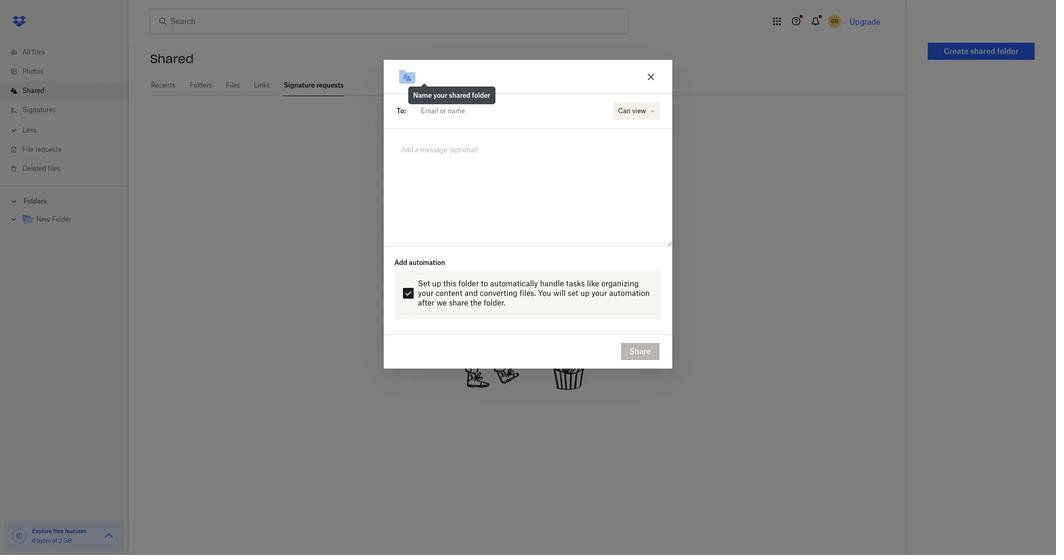 Task type: vqa. For each thing, say whether or not it's contained in the screenshot.
1st grinning face with big eyes icon from the bottom of the the / Contents list
no



Task type: locate. For each thing, give the bounding box(es) containing it.
signatures link
[[9, 101, 128, 120]]

requests right the signature
[[317, 81, 344, 89]]

requests
[[317, 81, 344, 89], [501, 139, 556, 154], [35, 145, 61, 154]]

shared inside button
[[971, 47, 996, 56]]

1 horizontal spatial requests
[[317, 81, 344, 89]]

you
[[539, 289, 552, 298]]

features
[[65, 528, 87, 535]]

automatically
[[490, 279, 538, 288]]

0 horizontal spatial shared
[[22, 87, 44, 95]]

shared right create
[[971, 47, 996, 56]]

can view
[[619, 107, 647, 115]]

files
[[32, 48, 45, 56], [48, 165, 61, 173]]

1 vertical spatial folders
[[24, 197, 47, 205]]

free
[[53, 528, 64, 535]]

files right the all
[[32, 48, 45, 56]]

automation
[[409, 259, 445, 267], [610, 289, 650, 298]]

folder
[[998, 47, 1020, 56], [472, 91, 491, 99], [459, 279, 479, 288]]

create shared folder
[[945, 47, 1020, 56]]

signature requests
[[284, 81, 344, 89]]

automation up "set" on the bottom left of the page
[[409, 259, 445, 267]]

requests right file
[[35, 145, 61, 154]]

0 horizontal spatial automation
[[409, 259, 445, 267]]

1 horizontal spatial up
[[581, 289, 590, 298]]

deleted files link
[[9, 159, 128, 179]]

folders link
[[189, 75, 213, 95]]

links link
[[254, 75, 271, 95]]

folder inside button
[[998, 47, 1020, 56]]

shared down photos
[[22, 87, 44, 95]]

set
[[418, 279, 430, 288]]

1 horizontal spatial folders
[[190, 81, 212, 89]]

view
[[633, 107, 647, 115]]

folder inside the set up this folder to automatically handle tasks like organizing your content and converting files. you will set up your automation after we share the folder.
[[459, 279, 479, 288]]

2 vertical spatial folder
[[459, 279, 479, 288]]

photos link
[[9, 62, 128, 81]]

0 vertical spatial files
[[32, 48, 45, 56]]

recents
[[151, 81, 176, 89]]

add automation
[[395, 259, 445, 267]]

up right set
[[581, 289, 590, 298]]

1 horizontal spatial shared
[[971, 47, 996, 56]]

1 horizontal spatial files
[[48, 165, 61, 173]]

files link
[[226, 75, 241, 95]]

recents link
[[150, 75, 176, 95]]

0 horizontal spatial files
[[32, 48, 45, 56]]

None field
[[406, 101, 611, 122]]

files.
[[520, 289, 537, 298]]

1 horizontal spatial shared
[[150, 51, 194, 66]]

requests left in
[[501, 139, 556, 154]]

shared inside sharing modal dialog
[[449, 91, 471, 99]]

shared
[[150, 51, 194, 66], [22, 87, 44, 95]]

1 vertical spatial folder
[[472, 91, 491, 99]]

list
[[0, 36, 128, 186]]

set
[[568, 289, 579, 298]]

gb
[[63, 538, 72, 545]]

folder up and on the bottom left
[[459, 279, 479, 288]]

0 vertical spatial folders
[[190, 81, 212, 89]]

1 vertical spatial shared
[[22, 87, 44, 95]]

folder for name your shared folder
[[472, 91, 491, 99]]

your
[[434, 91, 448, 99], [418, 289, 434, 298], [592, 289, 608, 298]]

files right 'deleted'
[[48, 165, 61, 173]]

deleted
[[22, 165, 46, 173]]

progress
[[574, 139, 628, 154]]

0 vertical spatial folder
[[998, 47, 1020, 56]]

folder up contact name field
[[472, 91, 491, 99]]

shared list item
[[0, 81, 128, 101]]

0 horizontal spatial requests
[[35, 145, 61, 154]]

share
[[630, 347, 652, 356]]

1 vertical spatial automation
[[610, 289, 650, 298]]

shared right name
[[449, 91, 471, 99]]

files
[[226, 81, 240, 89]]

up
[[433, 279, 442, 288], [581, 289, 590, 298]]

folders up new
[[24, 197, 47, 205]]

folders
[[190, 81, 212, 89], [24, 197, 47, 205]]

shared
[[971, 47, 996, 56], [449, 91, 471, 99]]

folder right create
[[998, 47, 1020, 56]]

list containing all files
[[0, 36, 128, 186]]

create shared folder button
[[929, 43, 1036, 60]]

0 horizontal spatial folders
[[24, 197, 47, 205]]

1 vertical spatial shared
[[449, 91, 471, 99]]

to
[[481, 279, 488, 288]]

requests for signature requests
[[317, 81, 344, 89]]

0 vertical spatial automation
[[409, 259, 445, 267]]

can
[[619, 107, 631, 115]]

up right "set" on the bottom left of the page
[[433, 279, 442, 288]]

all
[[22, 48, 31, 56]]

tab list
[[150, 75, 907, 96]]

0 vertical spatial up
[[433, 279, 442, 288]]

0 vertical spatial shared
[[150, 51, 194, 66]]

2
[[59, 538, 62, 545]]

signature
[[440, 139, 497, 154]]

no signature requests in progress
[[420, 139, 628, 154]]

files for deleted files
[[48, 165, 61, 173]]

requests for file requests
[[35, 145, 61, 154]]

1 vertical spatial files
[[48, 165, 61, 173]]

shared up "recents" link
[[150, 51, 194, 66]]

folders left files
[[190, 81, 212, 89]]

signatures
[[22, 106, 56, 114]]

content
[[436, 289, 463, 298]]

0 horizontal spatial shared
[[449, 91, 471, 99]]

shared inside 'list item'
[[22, 87, 44, 95]]

Add a message (optional) text field
[[397, 142, 660, 166]]

0 horizontal spatial up
[[433, 279, 442, 288]]

explore
[[32, 528, 52, 535]]

1 horizontal spatial automation
[[610, 289, 650, 298]]

and
[[465, 289, 478, 298]]

0 vertical spatial shared
[[971, 47, 996, 56]]

set up this folder to automatically handle tasks like organizing your content and converting files. you will set up your automation after we share the folder.
[[418, 279, 650, 308]]

automation down organizing
[[610, 289, 650, 298]]

name your shared folder
[[413, 91, 491, 99]]



Task type: describe. For each thing, give the bounding box(es) containing it.
deleted files
[[22, 165, 61, 173]]

file requests
[[22, 145, 61, 154]]

photos
[[22, 67, 43, 75]]

can view button
[[614, 103, 660, 120]]

name
[[413, 91, 432, 99]]

1 vertical spatial up
[[581, 289, 590, 298]]

this
[[444, 279, 457, 288]]

new folder
[[36, 216, 71, 224]]

signature
[[284, 81, 315, 89]]

sharing modal dialog
[[384, 60, 673, 455]]

illustration of an empty shelf image
[[444, 232, 604, 393]]

upgrade
[[850, 17, 881, 26]]

the
[[471, 298, 482, 308]]

file requests link
[[9, 140, 128, 159]]

organizing
[[602, 279, 639, 288]]

Contact name field
[[417, 103, 609, 120]]

handle
[[540, 279, 565, 288]]

folders button
[[0, 193, 128, 209]]

file
[[22, 145, 34, 154]]

dropbox image
[[9, 11, 30, 32]]

add
[[395, 259, 408, 267]]

files for all files
[[32, 48, 45, 56]]

tasks
[[567, 279, 585, 288]]

like
[[587, 279, 600, 288]]

tab list containing recents
[[150, 75, 907, 96]]

in
[[560, 139, 570, 154]]

share button
[[621, 344, 660, 361]]

converting
[[480, 289, 518, 298]]

new
[[36, 216, 50, 224]]

your down like
[[592, 289, 608, 298]]

2 horizontal spatial requests
[[501, 139, 556, 154]]

explore free features 0 bytes of 2 gb
[[32, 528, 87, 545]]

less image
[[9, 125, 19, 136]]

after
[[418, 298, 435, 308]]

automation inside the set up this folder to automatically handle tasks like organizing your content and converting files. you will set up your automation after we share the folder.
[[610, 289, 650, 298]]

new folder link
[[21, 213, 120, 227]]

folder.
[[484, 298, 506, 308]]

all files link
[[9, 43, 128, 62]]

upgrade link
[[850, 17, 881, 26]]

folder for set up this folder to automatically handle tasks like organizing your content and converting files. you will set up your automation after we share the folder.
[[459, 279, 479, 288]]

no
[[420, 139, 436, 154]]

less
[[22, 126, 36, 134]]

your right name
[[434, 91, 448, 99]]

0
[[32, 538, 36, 545]]

of
[[52, 538, 57, 545]]

will
[[554, 289, 566, 298]]

links
[[254, 81, 270, 89]]

signature requests link
[[284, 75, 345, 95]]

folder
[[52, 216, 71, 224]]

to:
[[397, 107, 406, 115]]

share
[[449, 298, 469, 308]]

quota usage element
[[11, 528, 28, 545]]

shared link
[[9, 81, 128, 101]]

create
[[945, 47, 969, 56]]

your up after
[[418, 289, 434, 298]]

we
[[437, 298, 447, 308]]

all files
[[22, 48, 45, 56]]

folders inside button
[[24, 197, 47, 205]]

bytes
[[37, 538, 51, 545]]



